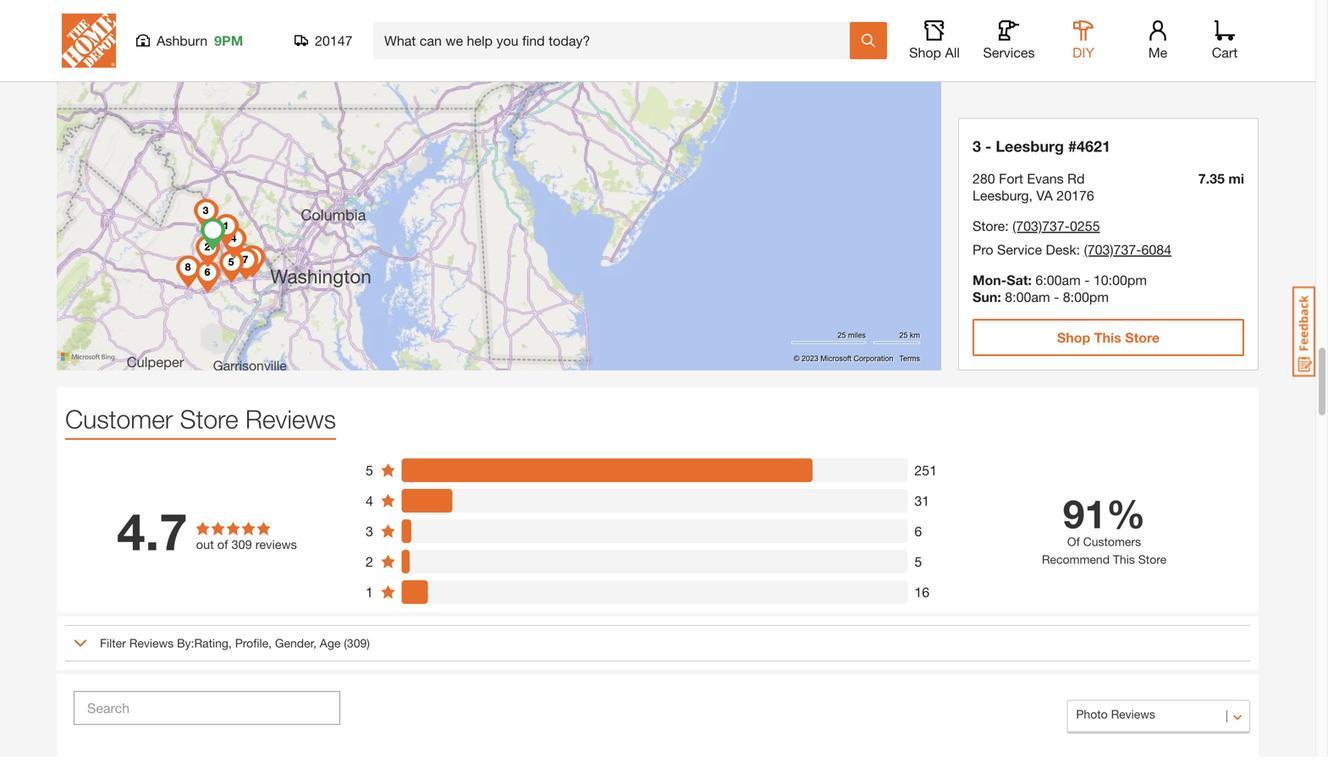 Task type: locate. For each thing, give the bounding box(es) containing it.
1 shop this store from the top
[[1058, 24, 1160, 41]]

309
[[232, 538, 252, 552], [347, 637, 367, 651]]

3
[[973, 137, 982, 155], [366, 524, 373, 540]]

3 up 280
[[973, 137, 982, 155]]

(703)737- up '10:00pm' on the right top
[[1084, 242, 1142, 258]]

1 horizontal spatial 309
[[347, 637, 367, 651]]

8:00pm
[[1063, 289, 1109, 305]]

store
[[1126, 24, 1160, 41], [973, 218, 1005, 234], [1126, 330, 1160, 346], [180, 404, 238, 434], [1139, 553, 1167, 567]]

shop
[[1058, 24, 1091, 41], [910, 44, 942, 61], [1058, 330, 1091, 346]]

1 vertical spatial shop this store button
[[973, 319, 1245, 357]]

1 horizontal spatial :
[[1077, 242, 1081, 258]]

this down customers
[[1114, 553, 1136, 567]]

5
[[366, 463, 373, 479], [915, 554, 923, 570]]

20176
[[1057, 188, 1095, 204]]

Search text field
[[74, 692, 340, 726]]

0 horizontal spatial 309
[[232, 538, 252, 552]]

(703)737-
[[1013, 218, 1070, 234], [1084, 242, 1142, 258]]

1
[[366, 585, 373, 601]]

ashburn
[[157, 33, 208, 49]]

2 vertical spatial shop
[[1058, 330, 1091, 346]]

rd
[[1068, 171, 1085, 187]]

1 horizontal spatial 5
[[915, 554, 923, 570]]

recommend
[[1042, 553, 1110, 567]]

mon-
[[973, 272, 1007, 288]]

1 shop this store button from the top
[[973, 14, 1245, 51]]

evans
[[1028, 171, 1064, 187]]

20147
[[315, 33, 353, 49]]

microsoft bing image
[[61, 345, 119, 370]]

1 horizontal spatial -
[[1054, 289, 1060, 305]]

rating,
[[194, 637, 232, 651]]

3 for 3
[[366, 524, 373, 540]]

0 horizontal spatial 5
[[366, 463, 373, 479]]

9pm
[[214, 33, 243, 49]]

shop inside button
[[910, 44, 942, 61]]

shop this store
[[1058, 24, 1160, 41], [1058, 330, 1160, 346]]

0 vertical spatial -
[[986, 137, 992, 155]]

this up "diy" in the top right of the page
[[1095, 24, 1122, 41]]

(703)737- down va
[[1013, 218, 1070, 234]]

this
[[1095, 24, 1122, 41], [1095, 330, 1122, 346], [1114, 553, 1136, 567]]

16
[[915, 585, 930, 601]]

2 vertical spatial this
[[1114, 553, 1136, 567]]

shop this store up "diy" in the top right of the page
[[1058, 24, 1160, 41]]

1 horizontal spatial 3
[[973, 137, 982, 155]]

0 vertical spatial 3
[[973, 137, 982, 155]]

309 inside 4.7 out of 309 reviews
[[232, 538, 252, 552]]

1 vertical spatial 5
[[915, 554, 923, 570]]

0255
[[1070, 218, 1101, 234]]

shop this store button
[[973, 14, 1245, 51], [973, 319, 1245, 357]]

2 shop this store from the top
[[1058, 330, 1160, 346]]

sun:
[[973, 289, 1002, 305]]

7.35
[[1199, 171, 1225, 187]]

0 vertical spatial reviews
[[245, 404, 336, 434]]

1 vertical spatial 309
[[347, 637, 367, 651]]

shop up "diy" in the top right of the page
[[1058, 24, 1091, 41]]

terms
[[900, 355, 921, 363]]

(703)737-0255 link
[[1013, 218, 1101, 234]]

: up the service
[[1005, 218, 1009, 234]]

va
[[1037, 188, 1053, 204]]

1 vertical spatial shop
[[910, 44, 942, 61]]

shop left all
[[910, 44, 942, 61]]

7.35 mi
[[1199, 171, 1245, 187]]

0 vertical spatial this
[[1095, 24, 1122, 41]]

0 vertical spatial shop this store button
[[973, 14, 1245, 51]]

services
[[984, 44, 1035, 61]]

1 vertical spatial 3
[[366, 524, 373, 540]]

this down the 8:00pm
[[1095, 330, 1122, 346]]

0 vertical spatial (703)737-
[[1013, 218, 1070, 234]]

shop down the 8:00pm
[[1058, 330, 1091, 346]]

4621
[[1077, 137, 1111, 155]]

5 down "6"
[[915, 554, 923, 570]]

4
[[366, 493, 373, 509]]

3 down 4
[[366, 524, 373, 540]]

6:00am
[[1036, 272, 1081, 288]]

1 vertical spatial leesburg
[[973, 188, 1029, 204]]

309 right of
[[232, 538, 252, 552]]

shop all button
[[908, 20, 962, 61]]

: down "0255"
[[1077, 242, 1081, 258]]

3 for 3 - leesburg # 4621
[[973, 137, 982, 155]]

- up 280
[[986, 137, 992, 155]]

shop this store down the 8:00pm
[[1058, 330, 1160, 346]]

0 vertical spatial shop this store
[[1058, 24, 1160, 41]]

0 horizontal spatial reviews
[[129, 637, 174, 651]]

cart
[[1213, 44, 1238, 61]]

of
[[217, 538, 228, 552]]

- down 6:00am
[[1054, 289, 1060, 305]]

0 vertical spatial 309
[[232, 538, 252, 552]]

leesburg
[[996, 137, 1065, 155], [973, 188, 1029, 204]]

0 horizontal spatial 3
[[366, 524, 373, 540]]

0 vertical spatial :
[[1005, 218, 1009, 234]]

mi
[[1229, 171, 1245, 187]]

- up the 8:00pm
[[1085, 272, 1090, 288]]

mon-sat: 6:00am - 10:00pm sun: 8:00am - 8:00pm
[[973, 272, 1148, 305]]

leesburg up "evans"
[[996, 137, 1065, 155]]

fort
[[999, 171, 1024, 187]]

1 horizontal spatial reviews
[[245, 404, 336, 434]]

all
[[946, 44, 960, 61]]

280 fort evans rd leesburg , va 20176
[[973, 171, 1095, 204]]

0 horizontal spatial :
[[1005, 218, 1009, 234]]

1 horizontal spatial (703)737-
[[1084, 242, 1142, 258]]

1 vertical spatial -
[[1085, 272, 1090, 288]]

1 vertical spatial shop this store
[[1058, 330, 1160, 346]]

leesburg down fort
[[973, 188, 1029, 204]]

:
[[1005, 218, 1009, 234], [1077, 242, 1081, 258]]

4.7 out of 309 reviews
[[117, 501, 297, 562]]

filter
[[100, 637, 126, 651]]

store inside store : (703)737-0255 pro service desk : (703)737-6084
[[973, 218, 1005, 234]]

5 up 4
[[366, 463, 373, 479]]

309 right age
[[347, 637, 367, 651]]

0 horizontal spatial -
[[986, 137, 992, 155]]

-
[[986, 137, 992, 155], [1085, 272, 1090, 288], [1054, 289, 1060, 305]]

reviews
[[256, 538, 297, 552]]

reviews
[[245, 404, 336, 434], [129, 637, 174, 651]]

store : (703)737-0255 pro service desk : (703)737-6084
[[973, 218, 1172, 258]]

0 horizontal spatial (703)737-
[[1013, 218, 1070, 234]]

me
[[1149, 44, 1168, 61]]



Task type: describe. For each thing, give the bounding box(es) containing it.
age
[[320, 637, 341, 651]]

2
[[366, 554, 373, 570]]

0 vertical spatial 5
[[366, 463, 373, 479]]

1 vertical spatial reviews
[[129, 637, 174, 651]]

2 horizontal spatial -
[[1085, 272, 1090, 288]]

(
[[344, 637, 347, 651]]

10:00pm
[[1094, 272, 1148, 288]]

cart link
[[1207, 20, 1244, 61]]

customers
[[1084, 535, 1142, 549]]

(703)737-6084 link
[[1084, 242, 1172, 258]]

%
[[1107, 491, 1146, 537]]

1 vertical spatial (703)737-
[[1084, 242, 1142, 258]]

sat:
[[1007, 272, 1032, 288]]

8:00am
[[1005, 289, 1051, 305]]

0 vertical spatial leesburg
[[996, 137, 1065, 155]]

20147 button
[[295, 32, 353, 49]]

leesburg inside 280 fort evans rd leesburg , va 20176
[[973, 188, 1029, 204]]

ashburn 9pm
[[157, 33, 243, 49]]

31
[[915, 493, 930, 509]]

feedback link image
[[1293, 286, 1316, 378]]

the home depot logo image
[[62, 14, 116, 68]]

store inside 91 % of customers recommend this store
[[1139, 553, 1167, 567]]

What can we help you find today? search field
[[384, 23, 849, 58]]

2 vertical spatial -
[[1054, 289, 1060, 305]]

280
[[973, 171, 996, 187]]

customer
[[65, 404, 173, 434]]

me button
[[1131, 20, 1186, 61]]

diy button
[[1057, 20, 1111, 61]]

profile,
[[235, 637, 272, 651]]

shop all
[[910, 44, 960, 61]]

pro
[[973, 242, 994, 258]]

caret image
[[74, 637, 87, 651]]

gender,
[[275, 637, 317, 651]]

91 % of customers recommend this store
[[1042, 491, 1167, 567]]

1 vertical spatial :
[[1077, 242, 1081, 258]]

by:
[[177, 637, 194, 651]]

out
[[196, 538, 214, 552]]

4.7
[[117, 501, 188, 562]]

services button
[[982, 20, 1037, 61]]

251
[[915, 463, 938, 479]]

of
[[1068, 535, 1080, 549]]

91
[[1063, 491, 1107, 537]]

)
[[367, 637, 370, 651]]

1 vertical spatial this
[[1095, 330, 1122, 346]]

filter reviews by: rating, profile, gender, age ( 309 )
[[100, 637, 370, 651]]

6
[[915, 524, 923, 540]]

service
[[998, 242, 1043, 258]]

customer store reviews
[[65, 404, 336, 434]]

2 shop this store button from the top
[[973, 319, 1245, 357]]

0 vertical spatial shop
[[1058, 24, 1091, 41]]

this inside 91 % of customers recommend this store
[[1114, 553, 1136, 567]]

,
[[1029, 188, 1033, 204]]

#
[[1069, 137, 1077, 155]]

terms link
[[900, 354, 921, 365]]

6084
[[1142, 242, 1172, 258]]

3 - leesburg # 4621
[[973, 137, 1111, 155]]

desk
[[1046, 242, 1077, 258]]

diy
[[1073, 44, 1095, 61]]



Task type: vqa. For each thing, say whether or not it's contained in the screenshot.
on inside the Buy with Confidence Do some research before you make a big purchase with help from our buying guides. These guides tell you what you need to know before you invest. We pulled together top information you need in hundreds of buying guides to support your decision-making process– from appliance buying guides to tool buying guides. Weigh your options and get educated. Explore detailed comparison charts, relevant information, safety considerations and details on different types of products.
no



